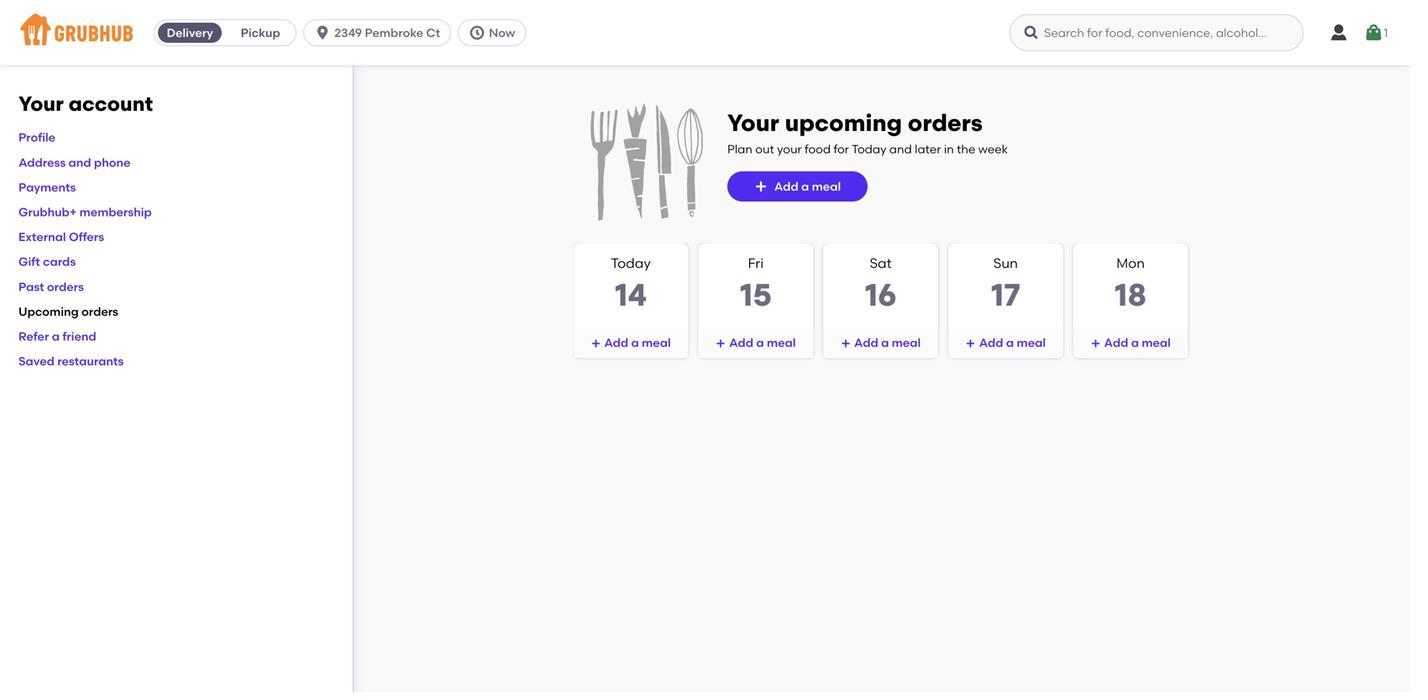 Task type: describe. For each thing, give the bounding box(es) containing it.
profile link
[[18, 130, 55, 145]]

later
[[915, 142, 941, 156]]

address and phone link
[[18, 155, 130, 170]]

address
[[18, 155, 66, 170]]

a for 17
[[1006, 336, 1014, 350]]

add for 14
[[604, 336, 628, 350]]

add a meal button for 14
[[574, 328, 688, 358]]

and inside your upcoming orders plan out your food for today and later in the week
[[889, 142, 912, 156]]

ct
[[426, 26, 440, 40]]

add a meal button for 17
[[949, 328, 1063, 358]]

sat 16
[[865, 255, 897, 314]]

the
[[957, 142, 975, 156]]

0 horizontal spatial and
[[68, 155, 91, 170]]

now button
[[458, 19, 533, 46]]

friend
[[62, 329, 96, 344]]

external offers link
[[18, 230, 104, 244]]

add for 18
[[1104, 336, 1128, 350]]

svg image inside 2349 pembroke ct button
[[314, 24, 331, 41]]

upcoming orders link
[[18, 304, 118, 319]]

orders inside your upcoming orders plan out your food for today and later in the week
[[908, 109, 983, 137]]

a down food
[[801, 179, 809, 193]]

cards
[[43, 255, 76, 269]]

meal down food
[[812, 179, 841, 193]]

your upcoming orders plan out your food for today and later in the week
[[727, 109, 1008, 156]]

out
[[755, 142, 774, 156]]

profile
[[18, 130, 55, 145]]

orders for past orders
[[47, 280, 84, 294]]

saved
[[18, 354, 54, 368]]

add a meal button for 16
[[824, 328, 938, 358]]

past orders
[[18, 280, 84, 294]]

sun
[[993, 255, 1018, 271]]

membership
[[79, 205, 152, 219]]

today 14
[[611, 255, 651, 314]]

pickup
[[241, 26, 280, 40]]

pembroke
[[365, 26, 423, 40]]

fri
[[748, 255, 764, 271]]

grubhub+ membership
[[18, 205, 152, 219]]

now
[[489, 26, 515, 40]]

mon
[[1116, 255, 1145, 271]]

add a meal down food
[[774, 179, 841, 193]]

your account
[[18, 92, 153, 116]]

add down your
[[774, 179, 798, 193]]

saved restaurants link
[[18, 354, 124, 368]]

sun 17
[[991, 255, 1020, 314]]

svg image inside "1" button
[[1364, 23, 1384, 43]]

restaurants
[[57, 354, 124, 368]]

refer a friend
[[18, 329, 96, 344]]

past
[[18, 280, 44, 294]]

a for 15
[[756, 336, 764, 350]]

18
[[1115, 276, 1147, 314]]

past orders link
[[18, 280, 84, 294]]

plan
[[727, 142, 752, 156]]

add a meal for 18
[[1104, 336, 1171, 350]]

add a meal for 14
[[604, 336, 671, 350]]

meal for 18
[[1142, 336, 1171, 350]]

account
[[69, 92, 153, 116]]

refer
[[18, 329, 49, 344]]



Task type: vqa. For each thing, say whether or not it's contained in the screenshot.
the Address and phone link
yes



Task type: locate. For each thing, give the bounding box(es) containing it.
phone
[[94, 155, 130, 170]]

add down 18
[[1104, 336, 1128, 350]]

a for 18
[[1131, 336, 1139, 350]]

add a meal for 15
[[729, 336, 796, 350]]

a right 'refer'
[[52, 329, 60, 344]]

svg image
[[1364, 23, 1384, 43], [754, 180, 768, 193], [716, 339, 726, 349], [966, 339, 976, 349]]

gift cards link
[[18, 255, 76, 269]]

add down 17 at the top right of page
[[979, 336, 1003, 350]]

add for 16
[[854, 336, 878, 350]]

in
[[944, 142, 954, 156]]

add a meal button down 18
[[1074, 328, 1188, 358]]

orders up in
[[908, 109, 983, 137]]

a down 14
[[631, 336, 639, 350]]

gift cards
[[18, 255, 76, 269]]

a for 16
[[881, 336, 889, 350]]

food
[[805, 142, 831, 156]]

meal for 14
[[642, 336, 671, 350]]

saved restaurants
[[18, 354, 124, 368]]

svg image
[[1329, 23, 1349, 43], [314, 24, 331, 41], [469, 24, 486, 41], [1023, 24, 1040, 41], [591, 339, 601, 349], [841, 339, 851, 349], [1091, 339, 1101, 349]]

payments
[[18, 180, 76, 194]]

add for 15
[[729, 336, 753, 350]]

external offers
[[18, 230, 104, 244]]

meal for 15
[[767, 336, 796, 350]]

add a meal button
[[727, 171, 868, 202], [574, 328, 688, 358], [699, 328, 813, 358], [824, 328, 938, 358], [949, 328, 1063, 358], [1074, 328, 1188, 358]]

a down 16
[[881, 336, 889, 350]]

today
[[852, 142, 886, 156], [611, 255, 651, 271]]

17
[[991, 276, 1020, 314]]

upcoming orders
[[18, 304, 118, 319]]

add a meal down 18
[[1104, 336, 1171, 350]]

0 vertical spatial today
[[852, 142, 886, 156]]

for
[[834, 142, 849, 156]]

add a meal button down 15
[[699, 328, 813, 358]]

meal for 16
[[892, 336, 921, 350]]

external
[[18, 230, 66, 244]]

16
[[865, 276, 897, 314]]

meal down 18
[[1142, 336, 1171, 350]]

Search for food, convenience, alcohol... search field
[[1010, 14, 1304, 51]]

a
[[801, 179, 809, 193], [52, 329, 60, 344], [631, 336, 639, 350], [756, 336, 764, 350], [881, 336, 889, 350], [1006, 336, 1014, 350], [1131, 336, 1139, 350]]

meal down 14
[[642, 336, 671, 350]]

add down 14
[[604, 336, 628, 350]]

payments link
[[18, 180, 76, 194]]

add a meal button down 17 at the top right of page
[[949, 328, 1063, 358]]

your up out
[[727, 109, 779, 137]]

offers
[[69, 230, 104, 244]]

add
[[774, 179, 798, 193], [604, 336, 628, 350], [729, 336, 753, 350], [854, 336, 878, 350], [979, 336, 1003, 350], [1104, 336, 1128, 350]]

upcoming
[[18, 304, 79, 319]]

2349 pembroke ct
[[334, 26, 440, 40]]

refer a friend link
[[18, 329, 96, 344]]

add a meal button down your
[[727, 171, 868, 202]]

14
[[615, 276, 647, 314]]

0 vertical spatial orders
[[908, 109, 983, 137]]

pickup button
[[225, 19, 296, 46]]

your
[[777, 142, 802, 156]]

grubhub+
[[18, 205, 77, 219]]

a down 17 at the top right of page
[[1006, 336, 1014, 350]]

add a meal down 15
[[729, 336, 796, 350]]

1 vertical spatial today
[[611, 255, 651, 271]]

2 vertical spatial orders
[[82, 304, 118, 319]]

1
[[1384, 25, 1388, 40]]

your inside your upcoming orders plan out your food for today and later in the week
[[727, 109, 779, 137]]

add down 15
[[729, 336, 753, 350]]

today inside your upcoming orders plan out your food for today and later in the week
[[852, 142, 886, 156]]

1 horizontal spatial your
[[727, 109, 779, 137]]

15
[[740, 276, 772, 314]]

your for upcoming
[[727, 109, 779, 137]]

fri 15
[[740, 255, 772, 314]]

today right for
[[852, 142, 886, 156]]

add a meal button for 18
[[1074, 328, 1188, 358]]

orders for upcoming orders
[[82, 304, 118, 319]]

add a meal button for 15
[[699, 328, 813, 358]]

add a meal button down 16
[[824, 328, 938, 358]]

your up profile link
[[18, 92, 64, 116]]

add for 17
[[979, 336, 1003, 350]]

and left phone
[[68, 155, 91, 170]]

1 horizontal spatial and
[[889, 142, 912, 156]]

orders
[[908, 109, 983, 137], [47, 280, 84, 294], [82, 304, 118, 319]]

today up 14
[[611, 255, 651, 271]]

sat
[[870, 255, 892, 271]]

orders up friend
[[82, 304, 118, 319]]

and left later
[[889, 142, 912, 156]]

add a meal for 17
[[979, 336, 1046, 350]]

2349 pembroke ct button
[[303, 19, 458, 46]]

add a meal down 14
[[604, 336, 671, 350]]

your for account
[[18, 92, 64, 116]]

a down 18
[[1131, 336, 1139, 350]]

meal down 17 at the top right of page
[[1017, 336, 1046, 350]]

add down 16
[[854, 336, 878, 350]]

upcoming
[[785, 109, 902, 137]]

meal
[[812, 179, 841, 193], [642, 336, 671, 350], [767, 336, 796, 350], [892, 336, 921, 350], [1017, 336, 1046, 350], [1142, 336, 1171, 350]]

add a meal down 17 at the top right of page
[[979, 336, 1046, 350]]

and
[[889, 142, 912, 156], [68, 155, 91, 170]]

add a meal
[[774, 179, 841, 193], [604, 336, 671, 350], [729, 336, 796, 350], [854, 336, 921, 350], [979, 336, 1046, 350], [1104, 336, 1171, 350]]

1 horizontal spatial today
[[852, 142, 886, 156]]

gift
[[18, 255, 40, 269]]

a for 14
[[631, 336, 639, 350]]

1 button
[[1364, 18, 1388, 48]]

week
[[978, 142, 1008, 156]]

orders up upcoming orders link
[[47, 280, 84, 294]]

svg image inside now button
[[469, 24, 486, 41]]

1 vertical spatial orders
[[47, 280, 84, 294]]

add a meal for 16
[[854, 336, 921, 350]]

meal for 17
[[1017, 336, 1046, 350]]

0 horizontal spatial your
[[18, 92, 64, 116]]

meal down 15
[[767, 336, 796, 350]]

0 horizontal spatial today
[[611, 255, 651, 271]]

mon 18
[[1115, 255, 1147, 314]]

a down 15
[[756, 336, 764, 350]]

meal down 16
[[892, 336, 921, 350]]

2349
[[334, 26, 362, 40]]

your
[[18, 92, 64, 116], [727, 109, 779, 137]]

grubhub+ membership link
[[18, 205, 152, 219]]

delivery button
[[155, 19, 225, 46]]

add a meal button down 14
[[574, 328, 688, 358]]

delivery
[[167, 26, 213, 40]]

main navigation navigation
[[0, 0, 1411, 66]]

add a meal down 16
[[854, 336, 921, 350]]

address and phone
[[18, 155, 130, 170]]



